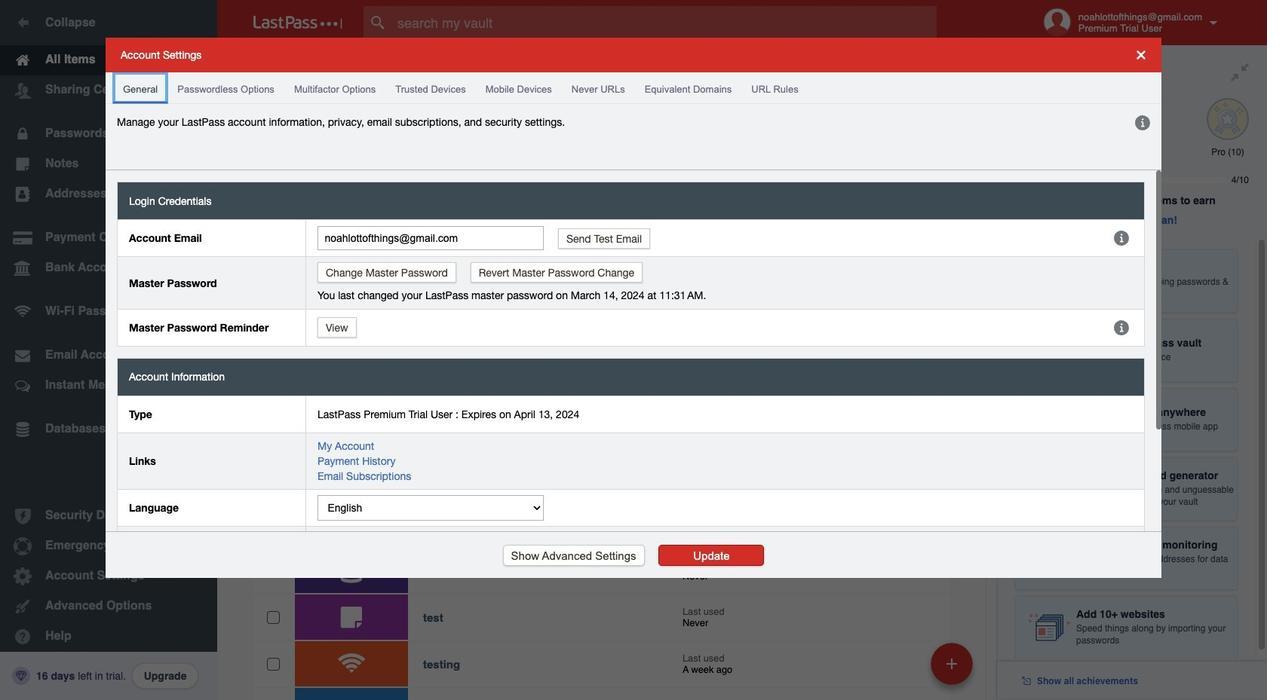 Task type: vqa. For each thing, say whether or not it's contained in the screenshot.
Vault Options navigation
yes



Task type: locate. For each thing, give the bounding box(es) containing it.
lastpass image
[[253, 16, 342, 29]]

new item image
[[947, 659, 957, 669]]



Task type: describe. For each thing, give the bounding box(es) containing it.
vault options navigation
[[217, 45, 997, 91]]

search my vault text field
[[364, 6, 966, 39]]

Search search field
[[364, 6, 966, 39]]

new item navigation
[[925, 639, 982, 701]]

main navigation navigation
[[0, 0, 217, 701]]



